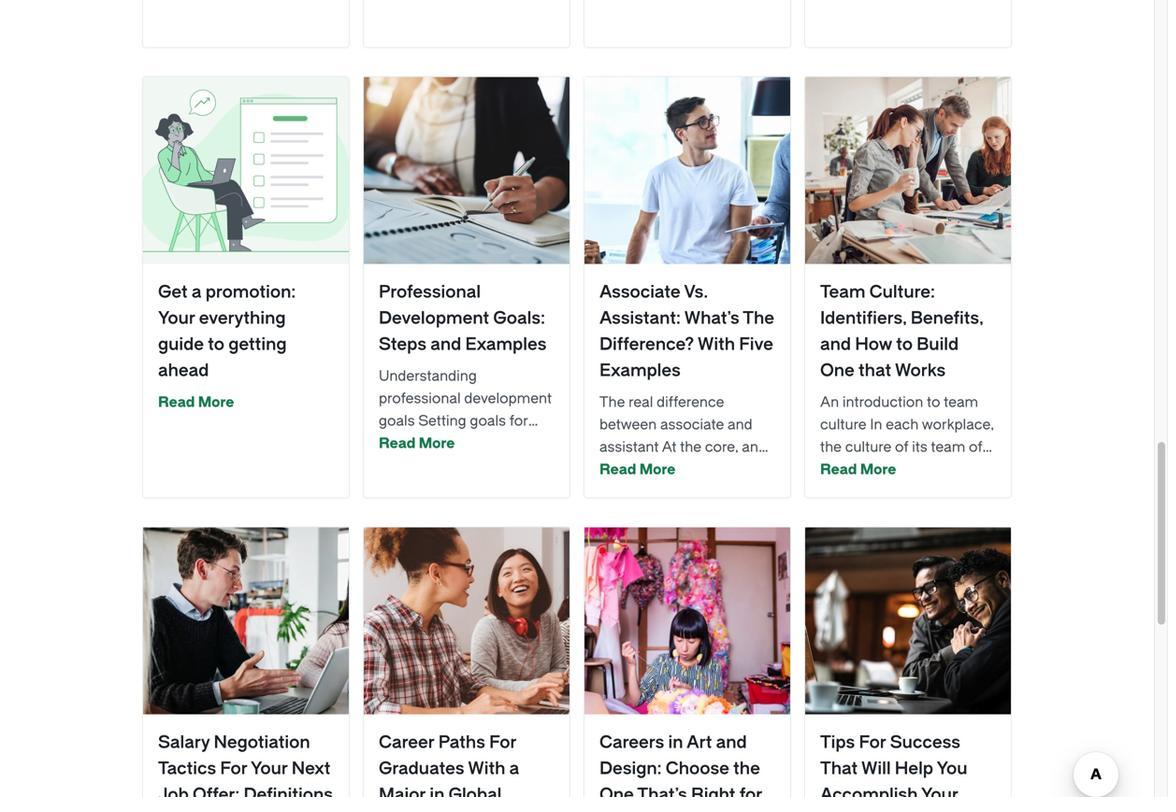 Task type: locate. For each thing, give the bounding box(es) containing it.
your down get
[[158, 309, 195, 328]]

your inside get a promotion: your everything guide to getting ahead
[[158, 309, 195, 328]]

paths
[[438, 733, 485, 753]]

1 horizontal spatial your
[[251, 760, 288, 779]]

what's
[[684, 309, 740, 328]]

1 horizontal spatial a
[[509, 760, 519, 779]]

for up the 'will' at the right
[[859, 733, 886, 753]]

ahead
[[158, 361, 209, 381]]

1 vertical spatial in
[[430, 786, 445, 798]]

for inside tips for success that will help you accomplish yo
[[859, 733, 886, 753]]

with inside associate vs. assistant: what's the difference? with five examples
[[698, 335, 735, 355]]

0 horizontal spatial one
[[600, 786, 634, 798]]

professional
[[379, 282, 481, 302]]

offer:
[[193, 786, 240, 798]]

1 vertical spatial examples
[[600, 361, 681, 381]]

and up the
[[716, 733, 747, 753]]

your down negotiation
[[251, 760, 288, 779]]

career paths for graduates with a major in glob link
[[364, 528, 570, 798]]

careers
[[600, 733, 664, 753]]

to inside get a promotion: your everything guide to getting ahead
[[208, 335, 225, 355]]

read more for professional development goals: steps and examples
[[379, 435, 455, 452]]

your inside salary negotiation tactics for your next job offer: definitio
[[251, 760, 288, 779]]

1 horizontal spatial and
[[716, 733, 747, 753]]

in left 'art'
[[668, 733, 683, 753]]

1 vertical spatial one
[[600, 786, 634, 798]]

0 horizontal spatial in
[[430, 786, 445, 798]]

build
[[917, 335, 959, 355]]

1 horizontal spatial in
[[668, 733, 683, 753]]

get
[[158, 282, 188, 302]]

examples down goals: on the left top of the page
[[465, 335, 547, 355]]

0 vertical spatial a
[[192, 282, 202, 302]]

0 horizontal spatial with
[[468, 760, 506, 779]]

1 vertical spatial with
[[468, 760, 506, 779]]

will
[[862, 760, 891, 779]]

your
[[158, 309, 195, 328], [251, 760, 288, 779]]

and
[[431, 335, 461, 355], [820, 335, 851, 355], [716, 733, 747, 753]]

benefits,
[[911, 309, 984, 328]]

tips
[[820, 733, 855, 753]]

0 vertical spatial in
[[668, 733, 683, 753]]

0 horizontal spatial and
[[431, 335, 461, 355]]

1 to from the left
[[208, 335, 225, 355]]

1 horizontal spatial to
[[896, 335, 913, 355]]

and inside professional development goals: steps and examples
[[431, 335, 461, 355]]

that's
[[637, 786, 687, 798]]

read
[[158, 394, 195, 411], [379, 435, 416, 452], [600, 462, 636, 478], [820, 462, 857, 478]]

0 horizontal spatial to
[[208, 335, 225, 355]]

a
[[192, 282, 202, 302], [509, 760, 519, 779]]

careers in art and design: choose the one that's right f link
[[585, 528, 790, 798]]

help
[[895, 760, 934, 779]]

team
[[820, 282, 866, 302]]

in inside career paths for graduates with a major in glob
[[430, 786, 445, 798]]

1 horizontal spatial with
[[698, 335, 735, 355]]

and down development
[[431, 335, 461, 355]]

2 horizontal spatial for
[[859, 733, 886, 753]]

tips for success that will help you accomplish yo
[[820, 733, 968, 798]]

2 to from the left
[[896, 335, 913, 355]]

major
[[379, 786, 426, 798]]

that
[[859, 361, 892, 381]]

2 horizontal spatial and
[[820, 335, 851, 355]]

0 horizontal spatial your
[[158, 309, 195, 328]]

for
[[489, 733, 516, 753], [859, 733, 886, 753], [220, 760, 247, 779]]

in inside careers in art and design: choose the one that's right f
[[668, 733, 683, 753]]

steps
[[379, 335, 427, 355]]

1 horizontal spatial examples
[[600, 361, 681, 381]]

to
[[208, 335, 225, 355], [896, 335, 913, 355]]

read for associate vs. assistant: what's the difference? with five examples
[[600, 462, 636, 478]]

with down paths
[[468, 760, 506, 779]]

read for team culture: identifiers, benefits, and how to build one that works
[[820, 462, 857, 478]]

for up offer:
[[220, 760, 247, 779]]

vs.
[[684, 282, 708, 302]]

a inside get a promotion: your everything guide to getting ahead
[[192, 282, 202, 302]]

with down what's
[[698, 335, 735, 355]]

the
[[743, 309, 775, 328]]

to inside team culture: identifiers, benefits, and how to build one that works
[[896, 335, 913, 355]]

1 horizontal spatial for
[[489, 733, 516, 753]]

and left how
[[820, 335, 851, 355]]

0 vertical spatial your
[[158, 309, 195, 328]]

in down graduates
[[430, 786, 445, 798]]

read for professional development goals: steps and examples
[[379, 435, 416, 452]]

identifiers,
[[820, 309, 907, 328]]

choose
[[666, 760, 730, 779]]

one down design:
[[600, 786, 634, 798]]

examples inside associate vs. assistant: what's the difference? with five examples
[[600, 361, 681, 381]]

0 horizontal spatial examples
[[465, 335, 547, 355]]

with
[[698, 335, 735, 355], [468, 760, 506, 779]]

and inside team culture: identifiers, benefits, and how to build one that works
[[820, 335, 851, 355]]

one inside team culture: identifiers, benefits, and how to build one that works
[[820, 361, 855, 381]]

0 vertical spatial with
[[698, 335, 735, 355]]

examples
[[465, 335, 547, 355], [600, 361, 681, 381]]

one
[[820, 361, 855, 381], [600, 786, 634, 798]]

and for how
[[820, 335, 851, 355]]

to up works
[[896, 335, 913, 355]]

accomplish
[[820, 786, 918, 798]]

one left that
[[820, 361, 855, 381]]

a right graduates
[[509, 760, 519, 779]]

examples inside professional development goals: steps and examples
[[465, 335, 547, 355]]

assistant:
[[600, 309, 681, 328]]

1 horizontal spatial one
[[820, 361, 855, 381]]

for right paths
[[489, 733, 516, 753]]

goals:
[[493, 309, 545, 328]]

0 horizontal spatial for
[[220, 760, 247, 779]]

culture:
[[870, 282, 935, 302]]

in
[[668, 733, 683, 753], [430, 786, 445, 798]]

more
[[198, 394, 234, 411], [419, 435, 455, 452], [640, 462, 676, 478], [860, 462, 896, 478]]

1 vertical spatial a
[[509, 760, 519, 779]]

0 vertical spatial one
[[820, 361, 855, 381]]

a right get
[[192, 282, 202, 302]]

0 vertical spatial examples
[[465, 335, 547, 355]]

examples down "difference?"
[[600, 361, 681, 381]]

to right 'guide'
[[208, 335, 225, 355]]

0 horizontal spatial a
[[192, 282, 202, 302]]

1 vertical spatial your
[[251, 760, 288, 779]]

read more
[[158, 394, 234, 411], [379, 435, 455, 452], [600, 462, 676, 478], [820, 462, 896, 478]]



Task type: describe. For each thing, give the bounding box(es) containing it.
with inside career paths for graduates with a major in glob
[[468, 760, 506, 779]]

guide
[[158, 335, 204, 355]]

career
[[379, 733, 434, 753]]

you
[[937, 760, 968, 779]]

design:
[[600, 760, 662, 779]]

more for associate vs. assistant: what's the difference? with five examples
[[640, 462, 676, 478]]

negotiation
[[214, 733, 310, 753]]

read more for associate vs. assistant: what's the difference? with five examples
[[600, 462, 676, 478]]

one inside careers in art and design: choose the one that's right f
[[600, 786, 634, 798]]

tips for success that will help you accomplish yo link
[[805, 528, 1011, 798]]

read more for team culture: identifiers, benefits, and how to build one that works
[[820, 462, 896, 478]]

more for team culture: identifiers, benefits, and how to build one that works
[[860, 462, 896, 478]]

for inside salary negotiation tactics for your next job offer: definitio
[[220, 760, 247, 779]]

difference?
[[600, 335, 694, 355]]

career paths for graduates with a major in glob
[[379, 733, 519, 798]]

everything
[[199, 309, 286, 328]]

salary
[[158, 733, 210, 753]]

team culture: identifiers, benefits, and how to build one that works
[[820, 282, 984, 381]]

get a promotion: your everything guide to getting ahead
[[158, 282, 296, 381]]

success
[[890, 733, 961, 753]]

promotion:
[[206, 282, 296, 302]]

careers in art and design: choose the one that's right f
[[600, 733, 762, 798]]

salary negotiation tactics for your next job offer: definitio
[[158, 733, 333, 798]]

works
[[895, 361, 946, 381]]

associate
[[600, 282, 681, 302]]

the
[[733, 760, 760, 779]]

and for examples
[[431, 335, 461, 355]]

more for professional development goals: steps and examples
[[419, 435, 455, 452]]

and inside careers in art and design: choose the one that's right f
[[716, 733, 747, 753]]

salary negotiation tactics for your next job offer: definitio link
[[143, 528, 349, 798]]

next
[[292, 760, 331, 779]]

getting
[[228, 335, 287, 355]]

a inside career paths for graduates with a major in glob
[[509, 760, 519, 779]]

professional development goals: steps and examples
[[379, 282, 547, 355]]

graduates
[[379, 760, 464, 779]]

for inside career paths for graduates with a major in glob
[[489, 733, 516, 753]]

right
[[691, 786, 736, 798]]

job
[[158, 786, 189, 798]]

development
[[379, 309, 489, 328]]

five
[[739, 335, 773, 355]]

how
[[855, 335, 892, 355]]

art
[[687, 733, 712, 753]]

to for getting
[[208, 335, 225, 355]]

to for build
[[896, 335, 913, 355]]

that
[[820, 760, 858, 779]]

associate vs. assistant: what's the difference? with five examples
[[600, 282, 775, 381]]

tactics
[[158, 760, 216, 779]]



Task type: vqa. For each thing, say whether or not it's contained in the screenshot.
has
no



